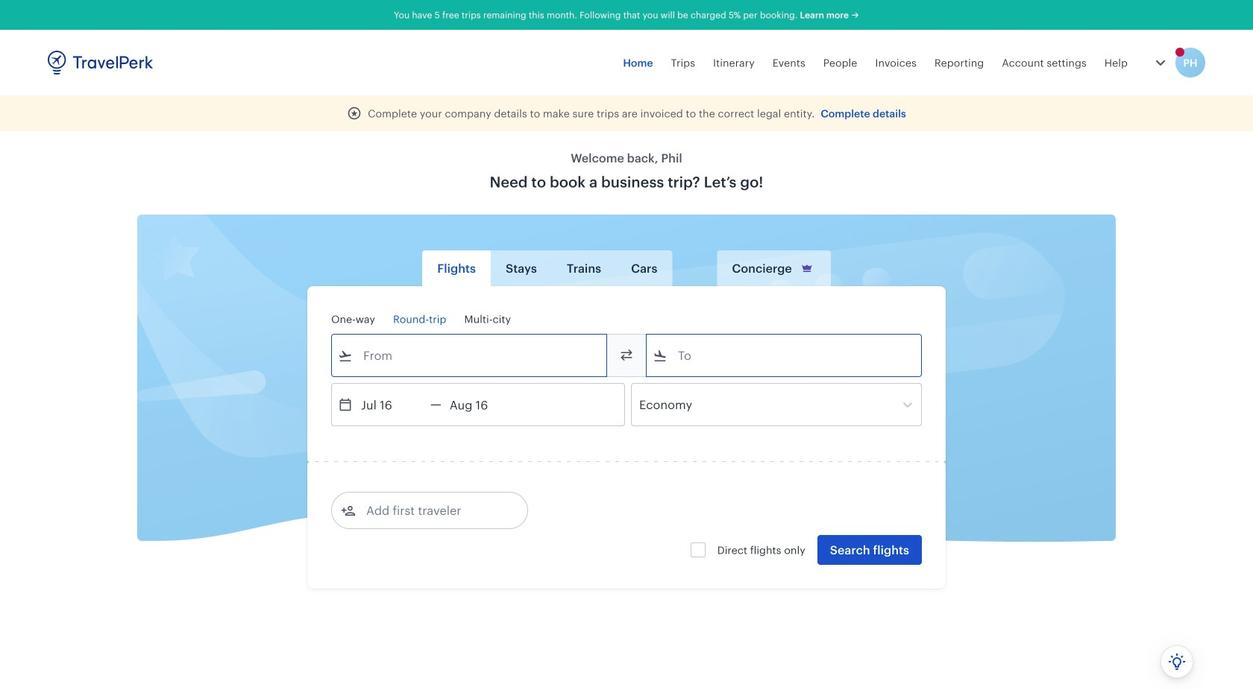 Task type: vqa. For each thing, say whether or not it's contained in the screenshot.
1st ALASKA AIRLINES Image from the bottom of the page
no



Task type: locate. For each thing, give the bounding box(es) containing it.
From search field
[[353, 344, 587, 368]]

Return text field
[[441, 384, 519, 426]]



Task type: describe. For each thing, give the bounding box(es) containing it.
Depart text field
[[353, 384, 430, 426]]

Add first traveler search field
[[356, 499, 511, 523]]

To search field
[[668, 344, 902, 368]]



